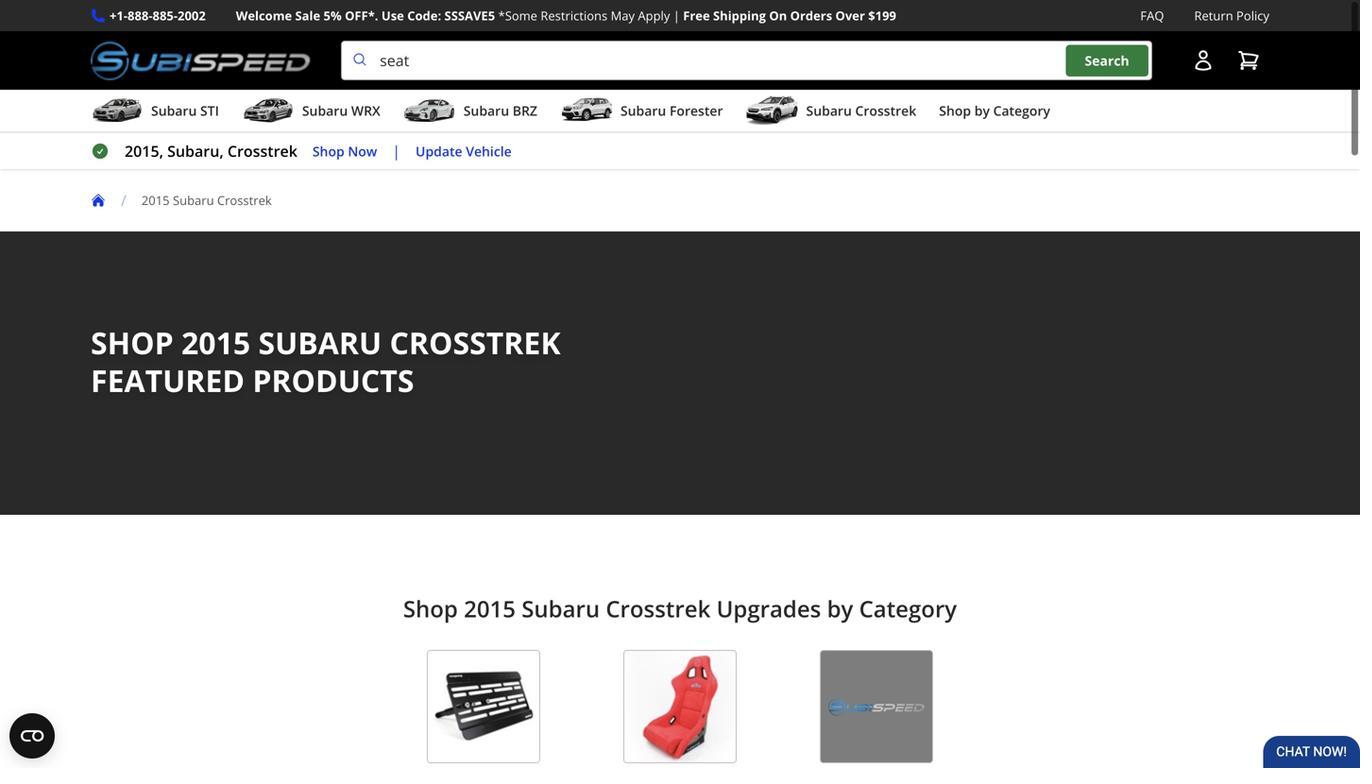 Task type: describe. For each thing, give the bounding box(es) containing it.
shop for shop by category
[[939, 102, 971, 120]]

subaru brz
[[464, 102, 537, 120]]

shop by category button
[[939, 94, 1050, 131]]

products
[[253, 360, 414, 401]]

sti
[[200, 102, 219, 120]]

forester
[[670, 102, 723, 120]]

shipping
[[713, 7, 766, 24]]

subaru sti
[[151, 102, 219, 120]]

subaru crosstrek
[[806, 102, 917, 120]]

category inside "shop by category" dropdown button
[[993, 102, 1050, 120]]

shop now link
[[313, 141, 377, 162]]

sale
[[295, 7, 320, 24]]

$199
[[868, 7, 896, 24]]

a subaru wrx thumbnail image image
[[242, 96, 295, 125]]

update vehicle
[[416, 142, 512, 160]]

2015 for shop
[[464, 593, 516, 624]]

subaru for subaru brz
[[464, 102, 509, 120]]

a subaru crosstrek thumbnail image image
[[746, 96, 799, 125]]

apply
[[638, 7, 670, 24]]

shop 2015 subaru crosstrek upgrades by category
[[403, 593, 957, 624]]

return policy
[[1194, 7, 1270, 24]]

search button
[[1066, 45, 1148, 76]]

2015,
[[125, 141, 163, 161]]

subaru crosstrek button
[[746, 94, 917, 131]]

subaru for subaru crosstrek
[[806, 102, 852, 120]]

search
[[1085, 51, 1130, 69]]

0 horizontal spatial |
[[392, 141, 401, 161]]

by inside dropdown button
[[975, 102, 990, 120]]

free
[[683, 7, 710, 24]]

upgrades
[[717, 593, 821, 624]]

*some
[[498, 7, 537, 24]]

on
[[769, 7, 787, 24]]

welcome
[[236, 7, 292, 24]]

subaru forester button
[[560, 94, 723, 131]]

a subaru brz thumbnail image image
[[403, 96, 456, 125]]

restrictions
[[541, 7, 608, 24]]

faq
[[1141, 7, 1164, 24]]

return policy link
[[1194, 6, 1270, 26]]

subaru sti button
[[91, 94, 219, 131]]

interior image image
[[623, 650, 737, 763]]

update vehicle button
[[416, 141, 512, 162]]

engine image image
[[820, 650, 933, 763]]

now
[[348, 142, 377, 160]]

2015 subaru crosstrek
[[142, 192, 272, 209]]

+1-888-885-2002
[[110, 7, 206, 24]]

exterior image image
[[427, 650, 540, 763]]

off*.
[[345, 7, 378, 24]]

subaru for subaru wrx
[[302, 102, 348, 120]]

5%
[[324, 7, 342, 24]]

+1-
[[110, 7, 128, 24]]

subaru
[[258, 322, 382, 363]]

featured
[[91, 360, 245, 401]]

0 horizontal spatial by
[[827, 593, 853, 624]]

subaru for subaru forester
[[621, 102, 666, 120]]

welcome sale 5% off*. use code: sssave5 *some restrictions may apply | free shipping on orders over $199
[[236, 7, 896, 24]]

return
[[1194, 7, 1233, 24]]



Task type: vqa. For each thing, say whether or not it's contained in the screenshot.
'Update Vehicle' button
yes



Task type: locate. For each thing, give the bounding box(es) containing it.
brz
[[513, 102, 537, 120]]

subaru wrx button
[[242, 94, 380, 131]]

update
[[416, 142, 463, 160]]

0 horizontal spatial 2015
[[142, 192, 170, 209]]

crosstrek
[[390, 322, 561, 363]]

1 horizontal spatial category
[[993, 102, 1050, 120]]

1 vertical spatial category
[[859, 593, 957, 624]]

|
[[673, 7, 680, 24], [392, 141, 401, 161]]

shop for shop now
[[313, 142, 345, 160]]

faq link
[[1141, 6, 1164, 26]]

search input field
[[341, 41, 1152, 80]]

shop inside dropdown button
[[939, 102, 971, 120]]

over
[[836, 7, 865, 24]]

2 horizontal spatial shop
[[939, 102, 971, 120]]

+1-888-885-2002 link
[[110, 6, 206, 26]]

use
[[382, 7, 404, 24]]

shop by category
[[939, 102, 1050, 120]]

subaru for subaru sti
[[151, 102, 197, 120]]

category
[[993, 102, 1050, 120], [859, 593, 957, 624]]

2 horizontal spatial 2015
[[464, 593, 516, 624]]

0 vertical spatial |
[[673, 7, 680, 24]]

1 horizontal spatial |
[[673, 7, 680, 24]]

subaru forester
[[621, 102, 723, 120]]

2015
[[142, 192, 170, 209], [181, 322, 250, 363], [464, 593, 516, 624]]

shop for shop 2015 subaru crosstrek upgrades by category
[[403, 593, 458, 624]]

subaru
[[151, 102, 197, 120], [302, 102, 348, 120], [464, 102, 509, 120], [621, 102, 666, 120], [806, 102, 852, 120], [173, 192, 214, 209], [522, 593, 600, 624]]

shop
[[939, 102, 971, 120], [313, 142, 345, 160], [403, 593, 458, 624]]

subaru,
[[167, 141, 224, 161]]

open widget image
[[9, 713, 55, 759]]

2015 for shop
[[181, 322, 250, 363]]

subaru brz button
[[403, 94, 537, 131]]

1 horizontal spatial 2015
[[181, 322, 250, 363]]

2 vertical spatial 2015
[[464, 593, 516, 624]]

885-
[[153, 7, 178, 24]]

a subaru forester thumbnail image image
[[560, 96, 613, 125]]

sssave5
[[444, 7, 495, 24]]

policy
[[1237, 7, 1270, 24]]

1 vertical spatial by
[[827, 593, 853, 624]]

2 vertical spatial shop
[[403, 593, 458, 624]]

button image
[[1192, 49, 1215, 72]]

2002
[[178, 7, 206, 24]]

home image
[[91, 193, 106, 208]]

shop
[[91, 322, 174, 363]]

888-
[[128, 7, 153, 24]]

| right now
[[392, 141, 401, 161]]

0 horizontal spatial category
[[859, 593, 957, 624]]

2015 subaru crosstrek link
[[142, 192, 287, 209]]

1 horizontal spatial shop
[[403, 593, 458, 624]]

a subaru sti thumbnail image image
[[91, 96, 144, 125]]

/
[[121, 190, 126, 210]]

orders
[[790, 7, 832, 24]]

0 horizontal spatial shop
[[313, 142, 345, 160]]

code:
[[407, 7, 441, 24]]

0 vertical spatial category
[[993, 102, 1050, 120]]

0 vertical spatial by
[[975, 102, 990, 120]]

1 vertical spatial |
[[392, 141, 401, 161]]

subaru wrx
[[302, 102, 380, 120]]

may
[[611, 7, 635, 24]]

vehicle
[[466, 142, 512, 160]]

0 vertical spatial shop
[[939, 102, 971, 120]]

subispeed logo image
[[91, 41, 311, 80]]

shop now
[[313, 142, 377, 160]]

crosstrek
[[855, 102, 917, 120], [228, 141, 297, 161], [217, 192, 272, 209], [606, 593, 711, 624]]

wrx
[[351, 102, 380, 120]]

| left free
[[673, 7, 680, 24]]

shop 2015 subaru crosstrek featured products
[[91, 322, 561, 401]]

1 horizontal spatial by
[[975, 102, 990, 120]]

by
[[975, 102, 990, 120], [827, 593, 853, 624]]

0 vertical spatial 2015
[[142, 192, 170, 209]]

2015, subaru, crosstrek
[[125, 141, 297, 161]]

1 vertical spatial 2015
[[181, 322, 250, 363]]

1 vertical spatial shop
[[313, 142, 345, 160]]

crosstrek inside subaru crosstrek dropdown button
[[855, 102, 917, 120]]

2015 inside shop 2015 subaru crosstrek featured products
[[181, 322, 250, 363]]



